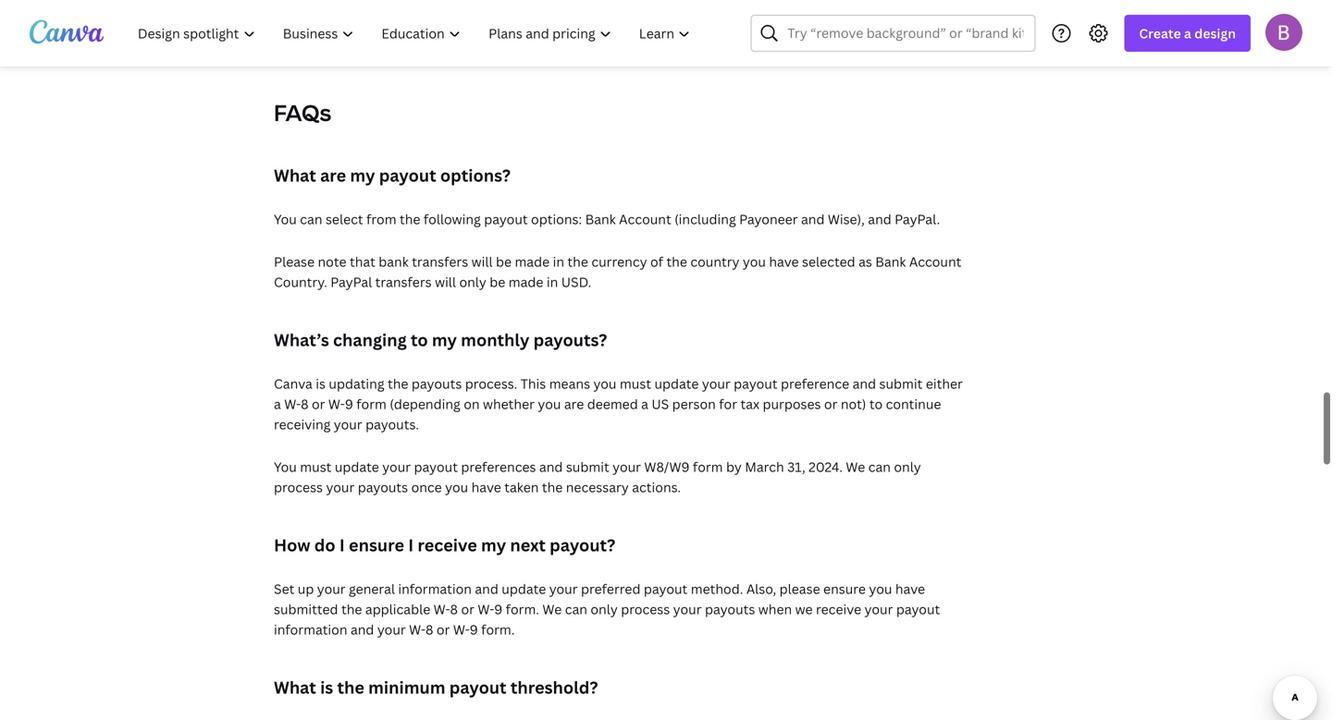 Task type: describe. For each thing, give the bounding box(es) containing it.
or up what is the minimum payout threshold?
[[437, 621, 450, 639]]

up
[[298, 581, 314, 598]]

and left wise),
[[801, 210, 825, 228]]

process inside set up your general information and update your preferred payout method. also, please ensure you have submitted the applicable w-8 or w-9 form. we can only process your payouts when we receive your payout information and your w-8 or w-9 form.
[[621, 601, 670, 619]]

and inside canva is updating the payouts process. this means you must update your payout preference and submit either a w-8 or w-9 form (depending on whether you are deemed a us person for tax purposes or not) to continue receiving your payouts.
[[853, 375, 876, 393]]

0 horizontal spatial a
[[274, 396, 281, 413]]

0 vertical spatial be
[[496, 253, 512, 271]]

wise),
[[828, 210, 865, 228]]

of
[[650, 253, 663, 271]]

your left preferred
[[549, 581, 578, 598]]

when
[[759, 601, 792, 619]]

payouts inside you must update your payout preferences and submit your w8/w9 form by march 31, 2024. we can only process your payouts once you have taken the necessary actions.
[[358, 479, 408, 496]]

by
[[726, 458, 742, 476]]

w- right applicable
[[434, 601, 450, 619]]

1 vertical spatial will
[[435, 273, 456, 291]]

we inside set up your general information and update your preferred payout method. also, please ensure you have submitted the applicable w-8 or w-9 form. we can only process your payouts when we receive your payout information and your w-8 or w-9 form.
[[543, 601, 562, 619]]

0 horizontal spatial account
[[619, 210, 671, 228]]

note
[[318, 253, 347, 271]]

threshold?
[[511, 677, 598, 699]]

your right up
[[317, 581, 346, 598]]

payout?
[[550, 534, 615, 557]]

2024.
[[809, 458, 843, 476]]

you down this
[[538, 396, 561, 413]]

0 vertical spatial form.
[[506, 601, 539, 619]]

updating
[[329, 375, 385, 393]]

selected
[[802, 253, 856, 271]]

set
[[274, 581, 295, 598]]

bank inside please note that bank transfers will be made in the currency of the country you have selected as bank account country. paypal transfers will only be made in usd.
[[876, 253, 906, 271]]

also,
[[747, 581, 776, 598]]

please
[[274, 253, 315, 271]]

0 vertical spatial receive
[[418, 534, 477, 557]]

what are my payout options?
[[274, 164, 511, 187]]

canva is updating the payouts process. this means you must update your payout preference and submit either a w-8 or w-9 form (depending on whether you are deemed a us person for tax purposes or not) to continue receiving your payouts.
[[274, 375, 963, 433]]

preferred
[[581, 581, 641, 598]]

process.
[[465, 375, 517, 393]]

you can select from the following payout options: bank account (including payoneer and wise), and paypal.
[[274, 210, 940, 228]]

0 vertical spatial made
[[515, 253, 550, 271]]

on
[[464, 396, 480, 413]]

update inside canva is updating the payouts process. this means you must update your payout preference and submit either a w-8 or w-9 form (depending on whether you are deemed a us person for tax purposes or not) to continue receiving your payouts.
[[655, 375, 699, 393]]

is for the
[[320, 677, 333, 699]]

options:
[[531, 210, 582, 228]]

1 horizontal spatial information
[[398, 581, 472, 598]]

update inside set up your general information and update your preferred payout method. also, please ensure you have submitted the applicable w-8 or w-9 form. we can only process your payouts when we receive your payout information and your w-8 or w-9 form.
[[502, 581, 546, 598]]

from
[[366, 210, 397, 228]]

what for what are my payout options?
[[274, 164, 316, 187]]

only inside set up your general information and update your preferred payout method. also, please ensure you have submitted the applicable w-8 or w-9 form. we can only process your payouts when we receive your payout information and your w-8 or w-9 form.
[[591, 601, 618, 619]]

0 horizontal spatial bank
[[585, 210, 616, 228]]

1 vertical spatial information
[[274, 621, 347, 639]]

what is the minimum payout threshold?
[[274, 677, 598, 699]]

update inside you must update your payout preferences and submit your w8/w9 form by march 31, 2024. we can only process your payouts once you have taken the necessary actions.
[[335, 458, 379, 476]]

1 vertical spatial be
[[490, 273, 505, 291]]

2 vertical spatial 8
[[426, 621, 433, 639]]

for
[[719, 396, 737, 413]]

what's
[[274, 329, 329, 352]]

(including
[[675, 210, 736, 228]]

options?
[[440, 164, 511, 187]]

1 vertical spatial made
[[509, 273, 544, 291]]

that
[[350, 253, 376, 271]]

1 vertical spatial in
[[547, 273, 558, 291]]

please
[[780, 581, 820, 598]]

you inside you must update your payout preferences and submit your w8/w9 form by march 31, 2024. we can only process your payouts once you have taken the necessary actions.
[[445, 479, 468, 496]]

account inside please note that bank transfers will be made in the currency of the country you have selected as bank account country. paypal transfers will only be made in usd.
[[909, 253, 962, 271]]

31,
[[788, 458, 806, 476]]

minimum
[[368, 677, 445, 699]]

the left minimum
[[337, 677, 364, 699]]

0 vertical spatial in
[[553, 253, 564, 271]]

and down applicable
[[351, 621, 374, 639]]

payouts?
[[534, 329, 607, 352]]

the inside set up your general information and update your preferred payout method. also, please ensure you have submitted the applicable w-8 or w-9 form. we can only process your payouts when we receive your payout information and your w-8 or w-9 form.
[[341, 601, 362, 619]]

currency
[[592, 253, 647, 271]]

w- down canva
[[284, 396, 301, 413]]

have inside you must update your payout preferences and submit your w8/w9 form by march 31, 2024. we can only process your payouts once you have taken the necessary actions.
[[472, 479, 501, 496]]

0 vertical spatial can
[[300, 210, 322, 228]]

faqs
[[274, 98, 331, 128]]

what for what is the minimum payout threshold?
[[274, 677, 316, 699]]

bank
[[379, 253, 409, 271]]

0 vertical spatial will
[[472, 253, 493, 271]]

form inside canva is updating the payouts process. this means you must update your payout preference and submit either a w-8 or w-9 form (depending on whether you are deemed a us person for tax purposes or not) to continue receiving your payouts.
[[356, 396, 387, 413]]

purposes
[[763, 396, 821, 413]]

taken
[[505, 479, 539, 496]]

the right from
[[400, 210, 420, 228]]

Try "remove background" or "brand kit" search field
[[788, 16, 1024, 51]]

how do i ensure i receive my next payout?
[[274, 534, 615, 557]]

country.
[[274, 273, 327, 291]]

and down how do i ensure i receive my next payout?
[[475, 581, 499, 598]]

or left not)
[[824, 396, 838, 413]]

w- down updating
[[328, 396, 345, 413]]

2 i from the left
[[408, 534, 414, 557]]

actions.
[[632, 479, 681, 496]]

receive inside set up your general information and update your preferred payout method. also, please ensure you have submitted the applicable w-8 or w-9 form. we can only process your payouts when we receive your payout information and your w-8 or w-9 form.
[[816, 601, 862, 619]]

receiving
[[274, 416, 331, 433]]

must inside you must update your payout preferences and submit your w8/w9 form by march 31, 2024. we can only process your payouts once you have taken the necessary actions.
[[300, 458, 332, 476]]

your up for
[[702, 375, 731, 393]]

following
[[424, 210, 481, 228]]

whether
[[483, 396, 535, 413]]

march
[[745, 458, 784, 476]]

form inside you must update your payout preferences and submit your w8/w9 form by march 31, 2024. we can only process your payouts once you have taken the necessary actions.
[[693, 458, 723, 476]]

payouts.
[[366, 416, 419, 433]]

you for you must update your payout preferences and submit your w8/w9 form by march 31, 2024. we can only process your payouts once you have taken the necessary actions.
[[274, 458, 297, 476]]

please note that bank transfers will be made in the currency of the country you have selected as bank account country. paypal transfers will only be made in usd.
[[274, 253, 962, 291]]

you inside please note that bank transfers will be made in the currency of the country you have selected as bank account country. paypal transfers will only be made in usd.
[[743, 253, 766, 271]]

1 horizontal spatial 9
[[470, 621, 478, 639]]

paypal.
[[895, 210, 940, 228]]

1 vertical spatial transfers
[[375, 273, 432, 291]]

person
[[672, 396, 716, 413]]

your up necessary
[[613, 458, 641, 476]]

process inside you must update your payout preferences and submit your w8/w9 form by march 31, 2024. we can only process your payouts once you have taken the necessary actions.
[[274, 479, 323, 496]]

create
[[1139, 25, 1181, 42]]

once
[[411, 479, 442, 496]]

w8/w9
[[644, 458, 690, 476]]

ensure inside set up your general information and update your preferred payout method. also, please ensure you have submitted the applicable w-8 or w-9 form. we can only process your payouts when we receive your payout information and your w-8 or w-9 form.
[[824, 581, 866, 598]]



Task type: vqa. For each thing, say whether or not it's contained in the screenshot.
(including
yes



Task type: locate. For each thing, give the bounding box(es) containing it.
0 horizontal spatial receive
[[418, 534, 477, 557]]

process
[[274, 479, 323, 496], [621, 601, 670, 619]]

your down payouts.
[[382, 458, 411, 476]]

we
[[795, 601, 813, 619]]

2 vertical spatial update
[[502, 581, 546, 598]]

will up what's changing to my monthly payouts?
[[435, 273, 456, 291]]

the up usd.
[[568, 253, 588, 271]]

you inside you must update your payout preferences and submit your w8/w9 form by march 31, 2024. we can only process your payouts once you have taken the necessary actions.
[[274, 458, 297, 476]]

1 horizontal spatial can
[[565, 601, 587, 619]]

1 vertical spatial we
[[543, 601, 562, 619]]

2 horizontal spatial my
[[481, 534, 506, 557]]

design
[[1195, 25, 1236, 42]]

1 horizontal spatial only
[[591, 601, 618, 619]]

i
[[339, 534, 345, 557], [408, 534, 414, 557]]

2 what from the top
[[274, 677, 316, 699]]

8 up receiving
[[301, 396, 309, 413]]

is right canva
[[316, 375, 326, 393]]

you up "please" in the top of the page
[[274, 210, 297, 228]]

0 vertical spatial bank
[[585, 210, 616, 228]]

0 vertical spatial to
[[411, 329, 428, 352]]

0 horizontal spatial will
[[435, 273, 456, 291]]

are
[[320, 164, 346, 187], [564, 396, 584, 413]]

payouts down method. at the bottom
[[705, 601, 755, 619]]

0 horizontal spatial i
[[339, 534, 345, 557]]

1 vertical spatial form.
[[481, 621, 515, 639]]

0 horizontal spatial information
[[274, 621, 347, 639]]

8
[[301, 396, 309, 413], [450, 601, 458, 619], [426, 621, 433, 639]]

1 horizontal spatial bank
[[876, 253, 906, 271]]

can inside you must update your payout preferences and submit your w8/w9 form by march 31, 2024. we can only process your payouts once you have taken the necessary actions.
[[869, 458, 891, 476]]

top level navigation element
[[126, 15, 706, 52]]

form. up threshold?
[[481, 621, 515, 639]]

0 horizontal spatial form
[[356, 396, 387, 413]]

can down preferred
[[565, 601, 587, 619]]

0 vertical spatial we
[[846, 458, 865, 476]]

0 horizontal spatial must
[[300, 458, 332, 476]]

method.
[[691, 581, 743, 598]]

canva
[[274, 375, 313, 393]]

2 horizontal spatial can
[[869, 458, 891, 476]]

0 horizontal spatial my
[[350, 164, 375, 187]]

1 horizontal spatial account
[[909, 253, 962, 271]]

0 horizontal spatial 9
[[345, 396, 353, 413]]

how
[[274, 534, 310, 557]]

i down 'once' on the left bottom
[[408, 534, 414, 557]]

can
[[300, 210, 322, 228], [869, 458, 891, 476], [565, 601, 587, 619]]

0 vertical spatial information
[[398, 581, 472, 598]]

1 vertical spatial submit
[[566, 458, 609, 476]]

what down submitted
[[274, 677, 316, 699]]

1 horizontal spatial my
[[432, 329, 457, 352]]

w- down how do i ensure i receive my next payout?
[[478, 601, 494, 619]]

9
[[345, 396, 353, 413], [494, 601, 503, 619], [470, 621, 478, 639]]

only inside please note that bank transfers will be made in the currency of the country you have selected as bank account country. paypal transfers will only be made in usd.
[[459, 273, 487, 291]]

w-
[[284, 396, 301, 413], [328, 396, 345, 413], [434, 601, 450, 619], [478, 601, 494, 619], [409, 621, 426, 639], [453, 621, 470, 639]]

0 horizontal spatial payouts
[[358, 479, 408, 496]]

my left monthly
[[432, 329, 457, 352]]

submit
[[879, 375, 923, 393], [566, 458, 609, 476]]

your right the we
[[865, 601, 893, 619]]

account down paypal.
[[909, 253, 962, 271]]

1 horizontal spatial we
[[846, 458, 865, 476]]

preferences
[[461, 458, 536, 476]]

1 horizontal spatial to
[[870, 396, 883, 413]]

1 vertical spatial must
[[300, 458, 332, 476]]

only down preferred
[[591, 601, 618, 619]]

or
[[312, 396, 325, 413], [824, 396, 838, 413], [461, 601, 475, 619], [437, 621, 450, 639]]

general
[[349, 581, 395, 598]]

0 vertical spatial update
[[655, 375, 699, 393]]

9 up what is the minimum payout threshold?
[[470, 621, 478, 639]]

and inside you must update your payout preferences and submit your w8/w9 form by march 31, 2024. we can only process your payouts once you have taken the necessary actions.
[[539, 458, 563, 476]]

2 vertical spatial can
[[565, 601, 587, 619]]

in
[[553, 253, 564, 271], [547, 273, 558, 291]]

means
[[549, 375, 590, 393]]

can right 2024.
[[869, 458, 891, 476]]

not)
[[841, 396, 866, 413]]

the inside you must update your payout preferences and submit your w8/w9 form by march 31, 2024. we can only process your payouts once you have taken the necessary actions.
[[542, 479, 563, 496]]

only
[[459, 273, 487, 291], [894, 458, 921, 476], [591, 601, 618, 619]]

1 vertical spatial process
[[621, 601, 670, 619]]

deemed
[[587, 396, 638, 413]]

1 what from the top
[[274, 164, 316, 187]]

my left the next
[[481, 534, 506, 557]]

a left "design"
[[1184, 25, 1192, 42]]

0 vertical spatial process
[[274, 479, 323, 496]]

account up the of
[[619, 210, 671, 228]]

payouts inside set up your general information and update your preferred payout method. also, please ensure you have submitted the applicable w-8 or w-9 form. we can only process your payouts when we receive your payout information and your w-8 or w-9 form.
[[705, 601, 755, 619]]

payoneer
[[739, 210, 798, 228]]

my up select
[[350, 164, 375, 187]]

are down means
[[564, 396, 584, 413]]

you inside set up your general information and update your preferred payout method. also, please ensure you have submitted the applicable w-8 or w-9 form. we can only process your payouts when we receive your payout information and your w-8 or w-9 form.
[[869, 581, 892, 598]]

a inside create a design dropdown button
[[1184, 25, 1192, 42]]

0 vertical spatial account
[[619, 210, 671, 228]]

usd.
[[561, 273, 591, 291]]

and
[[801, 210, 825, 228], [868, 210, 892, 228], [853, 375, 876, 393], [539, 458, 563, 476], [475, 581, 499, 598], [351, 621, 374, 639]]

0 horizontal spatial we
[[543, 601, 562, 619]]

you
[[743, 253, 766, 271], [594, 375, 617, 393], [538, 396, 561, 413], [445, 479, 468, 496], [869, 581, 892, 598]]

2 you from the top
[[274, 458, 297, 476]]

is for updating
[[316, 375, 326, 393]]

1 horizontal spatial i
[[408, 534, 414, 557]]

2 horizontal spatial payouts
[[705, 601, 755, 619]]

your down updating
[[334, 416, 362, 433]]

made
[[515, 253, 550, 271], [509, 273, 544, 291]]

transfers down bank
[[375, 273, 432, 291]]

can inside set up your general information and update your preferred payout method. also, please ensure you have submitted the applicable w-8 or w-9 form. we can only process your payouts when we receive your payout information and your w-8 or w-9 form.
[[565, 601, 587, 619]]

1 horizontal spatial payouts
[[412, 375, 462, 393]]

we
[[846, 458, 865, 476], [543, 601, 562, 619]]

you right the please
[[869, 581, 892, 598]]

form down updating
[[356, 396, 387, 413]]

continue
[[886, 396, 941, 413]]

to right changing
[[411, 329, 428, 352]]

this
[[521, 375, 546, 393]]

1 vertical spatial payouts
[[358, 479, 408, 496]]

select
[[326, 210, 363, 228]]

1 vertical spatial you
[[274, 458, 297, 476]]

information up applicable
[[398, 581, 472, 598]]

1 horizontal spatial will
[[472, 253, 493, 271]]

1 vertical spatial are
[[564, 396, 584, 413]]

payouts up (depending
[[412, 375, 462, 393]]

ensure up general
[[349, 534, 404, 557]]

the inside canva is updating the payouts process. this means you must update your payout preference and submit either a w-8 or w-9 form (depending on whether you are deemed a us person for tax purposes or not) to continue receiving your payouts.
[[388, 375, 408, 393]]

2 horizontal spatial a
[[1184, 25, 1192, 42]]

a
[[1184, 25, 1192, 42], [274, 396, 281, 413], [641, 396, 649, 413]]

1 horizontal spatial have
[[769, 253, 799, 271]]

changing
[[333, 329, 407, 352]]

your down method. at the bottom
[[673, 601, 702, 619]]

1 i from the left
[[339, 534, 345, 557]]

made left usd.
[[509, 273, 544, 291]]

you up deemed
[[594, 375, 617, 393]]

set up your general information and update your preferred payout method. also, please ensure you have submitted the applicable w-8 or w-9 form. we can only process your payouts when we receive your payout information and your w-8 or w-9 form.
[[274, 581, 940, 639]]

9 inside canva is updating the payouts process. this means you must update your payout preference and submit either a w-8 or w-9 form (depending on whether you are deemed a us person for tax purposes or not) to continue receiving your payouts.
[[345, 396, 353, 413]]

receive right the we
[[816, 601, 862, 619]]

have inside set up your general information and update your preferred payout method. also, please ensure you have submitted the applicable w-8 or w-9 form. we can only process your payouts when we receive your payout information and your w-8 or w-9 form.
[[895, 581, 925, 598]]

you right country
[[743, 253, 766, 271]]

can left select
[[300, 210, 322, 228]]

i right do
[[339, 534, 345, 557]]

you must update your payout preferences and submit your w8/w9 form by march 31, 2024. we can only process your payouts once you have taken the necessary actions.
[[274, 458, 921, 496]]

or down how do i ensure i receive my next payout?
[[461, 601, 475, 619]]

submit up continue at the bottom right of page
[[879, 375, 923, 393]]

2 vertical spatial payouts
[[705, 601, 755, 619]]

1 horizontal spatial must
[[620, 375, 651, 393]]

my
[[350, 164, 375, 187], [432, 329, 457, 352], [481, 534, 506, 557]]

paypal
[[331, 273, 372, 291]]

the right the of
[[667, 253, 687, 271]]

payout inside you must update your payout preferences and submit your w8/w9 form by march 31, 2024. we can only process your payouts once you have taken the necessary actions.
[[414, 458, 458, 476]]

submit inside you must update your payout preferences and submit your w8/w9 form by march 31, 2024. we can only process your payouts once you have taken the necessary actions.
[[566, 458, 609, 476]]

0 vertical spatial payouts
[[412, 375, 462, 393]]

update up us
[[655, 375, 699, 393]]

0 horizontal spatial update
[[335, 458, 379, 476]]

2 horizontal spatial have
[[895, 581, 925, 598]]

do
[[314, 534, 336, 557]]

1 vertical spatial only
[[894, 458, 921, 476]]

are inside canva is updating the payouts process. this means you must update your payout preference and submit either a w-8 or w-9 form (depending on whether you are deemed a us person for tax purposes or not) to continue receiving your payouts.
[[564, 396, 584, 413]]

update down the next
[[502, 581, 546, 598]]

your down applicable
[[377, 621, 406, 639]]

1 vertical spatial what
[[274, 677, 316, 699]]

the right taken
[[542, 479, 563, 496]]

payouts
[[412, 375, 462, 393], [358, 479, 408, 496], [705, 601, 755, 619]]

0 vertical spatial my
[[350, 164, 375, 187]]

create a design button
[[1125, 15, 1251, 52]]

have
[[769, 253, 799, 271], [472, 479, 501, 496], [895, 581, 925, 598]]

and up not)
[[853, 375, 876, 393]]

only up monthly
[[459, 273, 487, 291]]

0 vertical spatial is
[[316, 375, 326, 393]]

form.
[[506, 601, 539, 619], [481, 621, 515, 639]]

0 vertical spatial ensure
[[349, 534, 404, 557]]

you right 'once' on the left bottom
[[445, 479, 468, 496]]

0 horizontal spatial submit
[[566, 458, 609, 476]]

the up (depending
[[388, 375, 408, 393]]

is
[[316, 375, 326, 393], [320, 677, 333, 699]]

8 inside canva is updating the payouts process. this means you must update your payout preference and submit either a w-8 or w-9 form (depending on whether you are deemed a us person for tax purposes or not) to continue receiving your payouts.
[[301, 396, 309, 413]]

form. down the next
[[506, 601, 539, 619]]

we right 2024.
[[846, 458, 865, 476]]

0 vertical spatial have
[[769, 253, 799, 271]]

payouts left 'once' on the left bottom
[[358, 479, 408, 496]]

necessary
[[566, 479, 629, 496]]

9 down how do i ensure i receive my next payout?
[[494, 601, 503, 619]]

you down receiving
[[274, 458, 297, 476]]

you for you can select from the following payout options: bank account (including payoneer and wise), and paypal.
[[274, 210, 297, 228]]

payout inside canva is updating the payouts process. this means you must update your payout preference and submit either a w-8 or w-9 form (depending on whether you are deemed a us person for tax purposes or not) to continue receiving your payouts.
[[734, 375, 778, 393]]

transfers
[[412, 253, 468, 271], [375, 273, 432, 291]]

submit up necessary
[[566, 458, 609, 476]]

1 horizontal spatial a
[[641, 396, 649, 413]]

your
[[702, 375, 731, 393], [334, 416, 362, 433], [382, 458, 411, 476], [613, 458, 641, 476], [326, 479, 355, 496], [317, 581, 346, 598], [549, 581, 578, 598], [673, 601, 702, 619], [865, 601, 893, 619], [377, 621, 406, 639]]

what down 'faqs'
[[274, 164, 316, 187]]

only inside you must update your payout preferences and submit your w8/w9 form by march 31, 2024. we can only process your payouts once you have taken the necessary actions.
[[894, 458, 921, 476]]

update down payouts.
[[335, 458, 379, 476]]

your up do
[[326, 479, 355, 496]]

must up deemed
[[620, 375, 651, 393]]

payouts inside canva is updating the payouts process. this means you must update your payout preference and submit either a w-8 or w-9 form (depending on whether you are deemed a us person for tax purposes or not) to continue receiving your payouts.
[[412, 375, 462, 393]]

0 horizontal spatial are
[[320, 164, 346, 187]]

9 down updating
[[345, 396, 353, 413]]

only down continue at the bottom right of page
[[894, 458, 921, 476]]

0 vertical spatial 8
[[301, 396, 309, 413]]

preference
[[781, 375, 850, 393]]

0 horizontal spatial only
[[459, 273, 487, 291]]

0 vertical spatial form
[[356, 396, 387, 413]]

will
[[472, 253, 493, 271], [435, 273, 456, 291]]

next
[[510, 534, 546, 557]]

to inside canva is updating the payouts process. this means you must update your payout preference and submit either a w-8 or w-9 form (depending on whether you are deemed a us person for tax purposes or not) to continue receiving your payouts.
[[870, 396, 883, 413]]

1 vertical spatial update
[[335, 458, 379, 476]]

must down receiving
[[300, 458, 332, 476]]

submit inside canva is updating the payouts process. this means you must update your payout preference and submit either a w-8 or w-9 form (depending on whether you are deemed a us person for tax purposes or not) to continue receiving your payouts.
[[879, 375, 923, 393]]

bank right as
[[876, 253, 906, 271]]

0 vertical spatial transfers
[[412, 253, 468, 271]]

1 vertical spatial 8
[[450, 601, 458, 619]]

submitted
[[274, 601, 338, 619]]

2 vertical spatial have
[[895, 581, 925, 598]]

have for bank
[[769, 253, 799, 271]]

information down submitted
[[274, 621, 347, 639]]

and right 'preferences'
[[539, 458, 563, 476]]

1 horizontal spatial form
[[693, 458, 723, 476]]

is inside canva is updating the payouts process. this means you must update your payout preference and submit either a w-8 or w-9 form (depending on whether you are deemed a us person for tax purposes or not) to continue receiving your payouts.
[[316, 375, 326, 393]]

in left usd.
[[547, 273, 558, 291]]

bank right options: at the left top
[[585, 210, 616, 228]]

is left minimum
[[320, 677, 333, 699]]

0 horizontal spatial to
[[411, 329, 428, 352]]

1 horizontal spatial 8
[[426, 621, 433, 639]]

2 vertical spatial my
[[481, 534, 506, 557]]

will down the following
[[472, 253, 493, 271]]

in up usd.
[[553, 253, 564, 271]]

either
[[926, 375, 963, 393]]

what
[[274, 164, 316, 187], [274, 677, 316, 699]]

0 horizontal spatial ensure
[[349, 534, 404, 557]]

0 horizontal spatial process
[[274, 479, 323, 496]]

a down canva
[[274, 396, 281, 413]]

1 vertical spatial form
[[693, 458, 723, 476]]

we inside you must update your payout preferences and submit your w8/w9 form by march 31, 2024. we can only process your payouts once you have taken the necessary actions.
[[846, 458, 865, 476]]

country
[[691, 253, 740, 271]]

1 horizontal spatial update
[[502, 581, 546, 598]]

process down preferred
[[621, 601, 670, 619]]

the down general
[[341, 601, 362, 619]]

have for applicable
[[895, 581, 925, 598]]

as
[[859, 253, 872, 271]]

bob builder image
[[1266, 14, 1303, 51]]

ensure right the please
[[824, 581, 866, 598]]

what's changing to my monthly payouts?
[[274, 329, 607, 352]]

1 vertical spatial account
[[909, 253, 962, 271]]

monthly
[[461, 329, 530, 352]]

1 vertical spatial my
[[432, 329, 457, 352]]

0 horizontal spatial 8
[[301, 396, 309, 413]]

1 you from the top
[[274, 210, 297, 228]]

2 horizontal spatial only
[[894, 458, 921, 476]]

must inside canva is updating the payouts process. this means you must update your payout preference and submit either a w-8 or w-9 form (depending on whether you are deemed a us person for tax purposes or not) to continue receiving your payouts.
[[620, 375, 651, 393]]

2 horizontal spatial 9
[[494, 601, 503, 619]]

1 vertical spatial 9
[[494, 601, 503, 619]]

0 vertical spatial 9
[[345, 396, 353, 413]]

create a design
[[1139, 25, 1236, 42]]

0 vertical spatial are
[[320, 164, 346, 187]]

are up select
[[320, 164, 346, 187]]

0 vertical spatial you
[[274, 210, 297, 228]]

us
[[652, 396, 669, 413]]

have inside please note that bank transfers will be made in the currency of the country you have selected as bank account country. paypal transfers will only be made in usd.
[[769, 253, 799, 271]]

and right wise),
[[868, 210, 892, 228]]

(depending
[[390, 396, 461, 413]]

receive
[[418, 534, 477, 557], [816, 601, 862, 619]]

1 horizontal spatial receive
[[816, 601, 862, 619]]

0 horizontal spatial have
[[472, 479, 501, 496]]

to right not)
[[870, 396, 883, 413]]

we down the next
[[543, 601, 562, 619]]

1 horizontal spatial process
[[621, 601, 670, 619]]

form left by
[[693, 458, 723, 476]]

must
[[620, 375, 651, 393], [300, 458, 332, 476]]

be
[[496, 253, 512, 271], [490, 273, 505, 291]]

or up receiving
[[312, 396, 325, 413]]

8 down applicable
[[426, 621, 433, 639]]

2 vertical spatial 9
[[470, 621, 478, 639]]

form
[[356, 396, 387, 413], [693, 458, 723, 476]]

0 vertical spatial what
[[274, 164, 316, 187]]

tax
[[741, 396, 760, 413]]

w- down applicable
[[409, 621, 426, 639]]

w- up what is the minimum payout threshold?
[[453, 621, 470, 639]]

applicable
[[365, 601, 430, 619]]

2 horizontal spatial update
[[655, 375, 699, 393]]

a left us
[[641, 396, 649, 413]]

1 horizontal spatial submit
[[879, 375, 923, 393]]

1 vertical spatial is
[[320, 677, 333, 699]]

payout
[[379, 164, 436, 187], [484, 210, 528, 228], [734, 375, 778, 393], [414, 458, 458, 476], [644, 581, 688, 598], [896, 601, 940, 619], [449, 677, 507, 699]]

8 right applicable
[[450, 601, 458, 619]]

receive down 'once' on the left bottom
[[418, 534, 477, 557]]

the
[[400, 210, 420, 228], [568, 253, 588, 271], [667, 253, 687, 271], [388, 375, 408, 393], [542, 479, 563, 496], [341, 601, 362, 619], [337, 677, 364, 699]]



